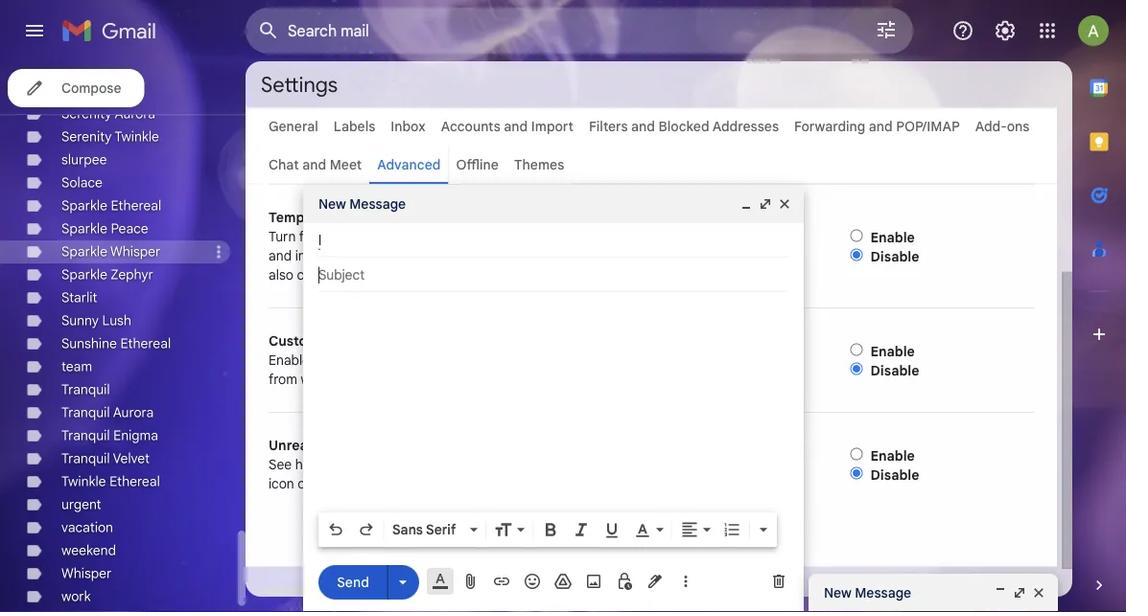 Task type: describe. For each thing, give the bounding box(es) containing it.
new
[[318, 196, 346, 212]]

replies
[[404, 266, 444, 283]]

sunny lush
[[61, 313, 131, 329]]

disable for unread message icon see how many unread messages are in your inbox with a quick glance at the gmail icon on the tab header.
[[870, 467, 919, 483]]

the inside the custom keyboard shortcuts enable the ability to customize your keyboard shortcuts via a new settings tab from which you can remap keys to various actions.
[[313, 352, 333, 368]]

various
[[480, 371, 524, 387]]

privacy link
[[604, 585, 642, 599]]

through
[[349, 247, 397, 264]]

footer containing terms
[[246, 582, 1057, 613]]

sparkle ethereal
[[61, 198, 161, 214]]

sparkle for sparkle peace
[[61, 221, 107, 237]]

inserted
[[295, 247, 345, 264]]

formatting options toolbar
[[318, 513, 777, 548]]

0 horizontal spatial templates
[[269, 209, 336, 225]]

enable for unread message icon see how many unread messages are in your inbox with a quick glance at the gmail icon on the tab header.
[[870, 447, 915, 464]]

forwarding
[[794, 118, 865, 135]]

you
[[340, 371, 362, 387]]

using
[[448, 266, 480, 283]]

starlit
[[61, 290, 97, 306]]

tranquil aurora
[[61, 405, 154, 422]]

1 horizontal spatial icon
[[381, 437, 409, 454]]

save changes button
[[568, 521, 670, 544]]

chat and meet
[[269, 156, 362, 173]]

unread
[[269, 437, 316, 454]]

urgent link
[[61, 497, 101, 514]]

sans serif option
[[388, 521, 466, 540]]

insert emoji ‪(⌘⇧2)‬ image
[[523, 573, 542, 592]]

offline
[[456, 156, 499, 173]]

privacy
[[604, 585, 642, 599]]

enigma
[[113, 428, 158, 445]]

tranquil for tranquil velvet
[[61, 451, 110, 468]]

customize
[[393, 352, 455, 368]]

1 vertical spatial twinkle
[[61, 474, 106, 491]]

forwarding and pop/imap
[[794, 118, 960, 135]]

Message Body text field
[[318, 302, 788, 507]]

create
[[297, 266, 336, 283]]

redo ‪(⌘y)‬ image
[[357, 521, 376, 540]]

policies
[[699, 585, 738, 599]]

time.
[[557, 228, 587, 245]]

slurpee
[[61, 152, 107, 168]]

at
[[696, 456, 708, 473]]

1 vertical spatial can
[[728, 247, 750, 264]]

sparkle zephyr
[[61, 267, 153, 283]]

enable for custom keyboard shortcuts enable the ability to customize your keyboard shortcuts via a new settings tab from which you can remap keys to various actions.
[[870, 343, 915, 360]]

sparkle for sparkle whisper
[[61, 244, 107, 260]]

sunshine
[[61, 336, 117, 352]]

slurpee link
[[61, 152, 107, 168]]

sparkle for sparkle zephyr
[[61, 267, 107, 283]]

work
[[61, 589, 91, 606]]

advanced
[[377, 156, 441, 173]]

vacation link
[[61, 520, 113, 537]]

sunny
[[61, 313, 99, 329]]

the down time. at top
[[570, 247, 591, 264]]

disable for custom keyboard shortcuts enable the ability to customize your keyboard shortcuts via a new settings tab from which you can remap keys to various actions.
[[870, 362, 919, 379]]

Disable radio
[[850, 248, 863, 261]]

zephyr
[[111, 267, 153, 283]]

navigation containing save changes
[[269, 516, 1034, 544]]

ethereal for sparkle ethereal
[[111, 198, 161, 214]]

labels link
[[334, 118, 375, 135]]

tranquil velvet
[[61, 451, 150, 468]]

can inside the custom keyboard shortcuts enable the ability to customize your keyboard shortcuts via a new settings tab from which you can remap keys to various actions.
[[365, 371, 388, 387]]

1 vertical spatial whisper
[[61, 566, 112, 583]]

save changes
[[575, 524, 662, 541]]

Subject field
[[318, 266, 788, 285]]

2 · from the left
[[645, 585, 648, 599]]

be
[[682, 228, 697, 245]]

account
[[895, 585, 938, 599]]

0 vertical spatial twinkle
[[115, 129, 159, 145]]

0 vertical spatial whisper
[[110, 244, 160, 260]]

1 vertical spatial icon
[[269, 475, 294, 492]]

are
[[472, 456, 491, 473]]

sans
[[392, 522, 423, 539]]

tranquil for tranquil enigma
[[61, 428, 110, 445]]

and down menu
[[547, 266, 571, 283]]

last
[[870, 585, 892, 599]]

gmail
[[735, 456, 770, 473]]

accounts and import link
[[441, 118, 574, 135]]

and for accounts
[[504, 118, 528, 135]]

how
[[295, 456, 321, 473]]

remap
[[391, 371, 430, 387]]

velvet
[[113, 451, 150, 468]]

filters
[[574, 266, 608, 283]]

chat and meet link
[[269, 156, 362, 173]]

automatic
[[339, 266, 400, 283]]

terms
[[563, 585, 595, 599]]

sunny lush link
[[61, 313, 131, 329]]

serenity twinkle
[[61, 129, 159, 145]]

the right at
[[712, 456, 732, 473]]

serenity twinkle link
[[61, 129, 159, 145]]

0 horizontal spatial shortcuts
[[388, 332, 451, 349]]

compose
[[594, 247, 650, 264]]

ons
[[1007, 118, 1030, 135]]

serenity aurora
[[61, 106, 155, 122]]

serenity for serenity aurora
[[61, 106, 112, 122]]

glance
[[652, 456, 693, 473]]

via
[[611, 352, 628, 368]]

terms · privacy · program policies
[[563, 585, 738, 599]]

settings
[[670, 352, 718, 368]]

inbox
[[391, 118, 426, 135]]

the up replies
[[400, 247, 421, 264]]

save
[[575, 524, 605, 541]]

Search mail text field
[[288, 21, 821, 40]]

add-ons link
[[975, 118, 1030, 135]]

2 vertical spatial to
[[464, 371, 477, 387]]

disable radio for enable the ability to customize your keyboard shortcuts via a new settings tab from which you can remap keys to various actions.
[[850, 363, 863, 375]]

and for chat
[[302, 156, 326, 173]]

sparkle for sparkle ethereal
[[61, 198, 107, 214]]

team link
[[61, 359, 92, 375]]

themes link
[[514, 156, 564, 173]]

gmail image
[[61, 12, 166, 50]]

message
[[349, 196, 406, 212]]

changes
[[608, 524, 662, 541]]

in inside templates turn frequent messages into templates to save time. templates can be created and inserted through the "more options" menu in the compose toolbar. you can also create automatic replies using templates and filters together.
[[556, 247, 567, 264]]

unread message icon see how many unread messages are in your inbox with a quick glance at the gmail icon on the tab header.
[[269, 437, 770, 492]]

ago
[[1021, 585, 1041, 599]]

filters and blocked addresses
[[589, 118, 779, 135]]

program policies link
[[651, 585, 738, 599]]



Task type: locate. For each thing, give the bounding box(es) containing it.
disable radio up enable option
[[850, 363, 863, 375]]

1 horizontal spatial keyboard
[[488, 352, 545, 368]]

0 horizontal spatial your
[[458, 352, 485, 368]]

frequent
[[299, 228, 351, 245]]

toolbar.
[[654, 247, 700, 264]]

save
[[526, 228, 553, 245]]

0 vertical spatial aurora
[[115, 106, 155, 122]]

the
[[400, 247, 421, 264], [570, 247, 591, 264], [313, 352, 333, 368], [712, 456, 732, 473], [316, 475, 337, 492]]

sparkle peace
[[61, 221, 148, 237]]

twinkle ethereal link
[[61, 474, 160, 491]]

0 vertical spatial disable radio
[[850, 363, 863, 375]]

2 vertical spatial ethereal
[[109, 474, 160, 491]]

1 vertical spatial aurora
[[113, 405, 154, 422]]

ethereal up peace
[[111, 198, 161, 214]]

cancel
[[685, 524, 727, 541]]

templates up turn
[[269, 209, 336, 225]]

None search field
[[246, 8, 913, 54]]

search mail image
[[251, 13, 286, 48]]

turn
[[269, 228, 296, 245]]

in
[[556, 247, 567, 264], [495, 456, 505, 473]]

sparkle down sparkle peace
[[61, 244, 107, 260]]

a right via at the right bottom
[[631, 352, 638, 368]]

and left pop/imap at the right
[[869, 118, 893, 135]]

last account activity: 2 days ago
[[870, 585, 1041, 599]]

Enable radio
[[850, 229, 863, 242], [850, 343, 863, 356]]

1 horizontal spatial navigation
[[269, 516, 1034, 544]]

aurora up enigma on the left bottom
[[113, 405, 154, 422]]

offline link
[[456, 156, 499, 173]]

0 vertical spatial tab
[[722, 352, 742, 368]]

0 horizontal spatial can
[[365, 371, 388, 387]]

0 vertical spatial a
[[631, 352, 638, 368]]

activity:
[[941, 585, 982, 599]]

0 horizontal spatial to
[[377, 352, 389, 368]]

a inside the custom keyboard shortcuts enable the ability to customize your keyboard shortcuts via a new settings tab from which you can remap keys to various actions.
[[631, 352, 638, 368]]

meet
[[330, 156, 362, 173]]

and right the chat
[[302, 156, 326, 173]]

disable radio for see how many unread messages are in your inbox with a quick glance at the gmail icon on the tab header.
[[850, 467, 863, 480]]

2 disable from the top
[[870, 362, 919, 379]]

2 disable radio from the top
[[850, 467, 863, 480]]

1 horizontal spatial to
[[464, 371, 477, 387]]

settings image
[[994, 19, 1017, 42]]

0 vertical spatial templates
[[446, 228, 506, 245]]

to right ability
[[377, 352, 389, 368]]

weekend
[[61, 543, 116, 560]]

and right filters
[[631, 118, 655, 135]]

0 horizontal spatial in
[[495, 456, 505, 473]]

general
[[269, 118, 318, 135]]

4 tranquil from the top
[[61, 451, 110, 468]]

cancel button
[[677, 521, 735, 544]]

1 horizontal spatial templates
[[590, 228, 652, 245]]

disable for templates turn frequent messages into templates to save time. templates can be created and inserted through the "more options" menu in the compose toolbar. you can also create automatic replies using templates and filters together.
[[870, 248, 919, 265]]

0 vertical spatial can
[[656, 228, 678, 245]]

can right the you
[[365, 371, 388, 387]]

3 sparkle from the top
[[61, 244, 107, 260]]

0 horizontal spatial a
[[605, 456, 612, 473]]

2 vertical spatial can
[[365, 371, 388, 387]]

tab inside the custom keyboard shortcuts enable the ability to customize your keyboard shortcuts via a new settings tab from which you can remap keys to various actions.
[[722, 352, 742, 368]]

0 vertical spatial templates
[[269, 209, 336, 225]]

sparkle up the starlit link
[[61, 267, 107, 283]]

main menu image
[[23, 19, 46, 42]]

your
[[458, 352, 485, 368], [509, 456, 536, 473]]

1 vertical spatial templates
[[484, 266, 544, 283]]

general link
[[269, 118, 318, 135]]

to for menu
[[510, 228, 522, 245]]

ethereal for sunshine ethereal
[[120, 336, 171, 352]]

from
[[269, 371, 297, 387]]

your inside the custom keyboard shortcuts enable the ability to customize your keyboard shortcuts via a new settings tab from which you can remap keys to various actions.
[[458, 352, 485, 368]]

enable for templates turn frequent messages into templates to save time. templates can be created and inserted through the "more options" menu in the compose toolbar. you can also create automatic replies using templates and filters together.
[[870, 229, 915, 246]]

serenity up slurpee link
[[61, 129, 112, 145]]

sans serif
[[392, 522, 456, 539]]

0 horizontal spatial keyboard
[[322, 332, 384, 349]]

1 horizontal spatial twinkle
[[115, 129, 159, 145]]

1 · from the left
[[598, 585, 601, 599]]

0 vertical spatial keyboard
[[322, 332, 384, 349]]

0 horizontal spatial twinkle
[[61, 474, 106, 491]]

advanced search options image
[[867, 11, 905, 49]]

serenity down the compose at the top of the page
[[61, 106, 112, 122]]

sparkle peace link
[[61, 221, 148, 237]]

aurora up the serenity twinkle link
[[115, 106, 155, 122]]

advanced link
[[377, 156, 441, 173]]

sparkle zephyr link
[[61, 267, 153, 283]]

2 sparkle from the top
[[61, 221, 107, 237]]

0 vertical spatial ethereal
[[111, 198, 161, 214]]

header.
[[364, 475, 409, 492]]

navigation
[[0, 0, 246, 613], [269, 516, 1034, 544]]

aurora for tranquil aurora
[[113, 405, 154, 422]]

keys
[[434, 371, 461, 387]]

tab
[[722, 352, 742, 368], [340, 475, 360, 492]]

2
[[984, 585, 991, 599]]

0 vertical spatial enable radio
[[850, 229, 863, 242]]

2 vertical spatial disable
[[870, 467, 919, 483]]

messages inside templates turn frequent messages into templates to save time. templates can be created and inserted through the "more options" menu in the compose toolbar. you can also create automatic replies using templates and filters together.
[[355, 228, 416, 245]]

tranquil up tranquil velvet link
[[61, 428, 110, 445]]

0 vertical spatial shortcuts
[[388, 332, 451, 349]]

ability
[[337, 352, 373, 368]]

tranquil down tranquil enigma
[[61, 451, 110, 468]]

1 disable radio from the top
[[850, 363, 863, 375]]

serif
[[426, 522, 456, 539]]

0 vertical spatial in
[[556, 247, 567, 264]]

ethereal
[[111, 198, 161, 214], [120, 336, 171, 352], [109, 474, 160, 491]]

enable radio for enable the ability to customize your keyboard shortcuts via a new settings tab from which you can remap keys to various actions.
[[850, 343, 863, 356]]

quick
[[616, 456, 649, 473]]

· right privacy at the bottom right of page
[[645, 585, 648, 599]]

1 horizontal spatial shortcuts
[[549, 352, 607, 368]]

1 horizontal spatial in
[[556, 247, 567, 264]]

into
[[420, 228, 442, 245]]

in right 'are'
[[495, 456, 505, 473]]

and
[[504, 118, 528, 135], [631, 118, 655, 135], [869, 118, 893, 135], [302, 156, 326, 173], [269, 247, 292, 264], [547, 266, 571, 283]]

tab right settings
[[722, 352, 742, 368]]

1 vertical spatial serenity
[[61, 129, 112, 145]]

footer
[[246, 582, 1057, 613]]

work link
[[61, 589, 91, 606]]

0 vertical spatial to
[[510, 228, 522, 245]]

tranquil for the tranquil link
[[61, 382, 110, 399]]

sparkle up sparkle whisper link in the left of the page
[[61, 221, 107, 237]]

you
[[703, 247, 725, 264]]

to inside templates turn frequent messages into templates to save time. templates can be created and inserted through the "more options" menu in the compose toolbar. you can also create automatic replies using templates and filters together.
[[510, 228, 522, 245]]

more send options image
[[393, 573, 412, 593]]

and left "import"
[[504, 118, 528, 135]]

messages up through
[[355, 228, 416, 245]]

shortcuts up actions.
[[549, 352, 607, 368]]

1 vertical spatial enable radio
[[850, 343, 863, 356]]

whisper up zephyr
[[110, 244, 160, 260]]

icon up unread
[[381, 437, 409, 454]]

1 vertical spatial tab
[[340, 475, 360, 492]]

Disable radio
[[850, 363, 863, 375], [850, 467, 863, 480]]

0 vertical spatial serenity
[[61, 106, 112, 122]]

4 sparkle from the top
[[61, 267, 107, 283]]

keyboard
[[322, 332, 384, 349], [488, 352, 545, 368]]

aurora for serenity aurora
[[115, 106, 155, 122]]

can
[[656, 228, 678, 245], [728, 247, 750, 264], [365, 371, 388, 387]]

and for filters
[[631, 118, 655, 135]]

2 enable radio from the top
[[850, 343, 863, 356]]

team
[[61, 359, 92, 375]]

sparkle whisper
[[61, 244, 160, 260]]

sunshine ethereal
[[61, 336, 171, 352]]

to right keys
[[464, 371, 477, 387]]

enable radio up disable radio
[[850, 229, 863, 242]]

1 horizontal spatial ·
[[645, 585, 648, 599]]

shortcuts
[[388, 332, 451, 349], [549, 352, 607, 368]]

insert link ‪(⌘k)‬ image
[[492, 573, 511, 592]]

2 horizontal spatial can
[[728, 247, 750, 264]]

sparkle ethereal link
[[61, 198, 161, 214]]

filters
[[589, 118, 628, 135]]

whisper down weekend link
[[61, 566, 112, 583]]

tab list
[[1072, 61, 1126, 544]]

the right on
[[316, 475, 337, 492]]

can up the "toolbar."
[[656, 228, 678, 245]]

can down created
[[728, 247, 750, 264]]

tranquil enigma link
[[61, 428, 158, 445]]

blocked
[[659, 118, 709, 135]]

1 serenity from the top
[[61, 106, 112, 122]]

1 vertical spatial ethereal
[[120, 336, 171, 352]]

sparkle
[[61, 198, 107, 214], [61, 221, 107, 237], [61, 244, 107, 260], [61, 267, 107, 283]]

0 horizontal spatial tab
[[340, 475, 360, 492]]

· right terms
[[598, 585, 601, 599]]

0 horizontal spatial navigation
[[0, 0, 246, 613]]

2 tranquil from the top
[[61, 405, 110, 422]]

peace
[[111, 221, 148, 237]]

your up keys
[[458, 352, 485, 368]]

filters and blocked addresses link
[[589, 118, 779, 135]]

Enable radio
[[850, 448, 863, 460]]

1 horizontal spatial your
[[509, 456, 536, 473]]

1 disable from the top
[[870, 248, 919, 265]]

keyboard up various
[[488, 352, 545, 368]]

messages
[[355, 228, 416, 245], [407, 456, 468, 473]]

undo ‪(⌘z)‬ image
[[326, 521, 345, 540]]

and up also
[[269, 247, 292, 264]]

your left "inbox" at the bottom of page
[[509, 456, 536, 473]]

"more
[[424, 247, 461, 264]]

0 horizontal spatial icon
[[269, 475, 294, 492]]

messages left 'are'
[[407, 456, 468, 473]]

in inside unread message icon see how many unread messages are in your inbox with a quick glance at the gmail icon on the tab header.
[[495, 456, 505, 473]]

accounts
[[441, 118, 500, 135]]

enable
[[870, 229, 915, 246], [870, 343, 915, 360], [269, 352, 310, 368], [870, 447, 915, 464]]

in up subject field
[[556, 247, 567, 264]]

2 serenity from the top
[[61, 129, 112, 145]]

to left the save
[[510, 228, 522, 245]]

enable inside the custom keyboard shortcuts enable the ability to customize your keyboard shortcuts via a new settings tab from which you can remap keys to various actions.
[[269, 352, 310, 368]]

enable radio for turn frequent messages into templates to save time. templates can be created and inserted through the "more options" menu in the compose toolbar. you can also create automatic replies using templates and filters together.
[[850, 229, 863, 242]]

1 vertical spatial templates
[[590, 228, 652, 245]]

1 sparkle from the top
[[61, 198, 107, 214]]

forwarding and pop/imap link
[[794, 118, 960, 135]]

a inside unread message icon see how many unread messages are in your inbox with a quick glance at the gmail icon on the tab header.
[[605, 456, 612, 473]]

serenity for serenity twinkle
[[61, 129, 112, 145]]

1 vertical spatial messages
[[407, 456, 468, 473]]

tranquil down the tranquil link
[[61, 405, 110, 422]]

tranquil down team link
[[61, 382, 110, 399]]

ethereal down 'lush'
[[120, 336, 171, 352]]

on
[[298, 475, 313, 492]]

1 vertical spatial disable
[[870, 362, 919, 379]]

and for forwarding
[[869, 118, 893, 135]]

also
[[269, 266, 293, 283]]

program
[[651, 585, 696, 599]]

tab down many
[[340, 475, 360, 492]]

new message
[[318, 196, 406, 212]]

0 horizontal spatial ·
[[598, 585, 601, 599]]

templates turn frequent messages into templates to save time. templates can be created and inserted through the "more options" menu in the compose toolbar. you can also create automatic replies using templates and filters together.
[[269, 209, 750, 283]]

menu
[[519, 247, 553, 264]]

1 horizontal spatial a
[[631, 352, 638, 368]]

aurora
[[115, 106, 155, 122], [113, 405, 154, 422]]

2 horizontal spatial to
[[510, 228, 522, 245]]

1 enable radio from the top
[[850, 229, 863, 242]]

tranquil for tranquil aurora
[[61, 405, 110, 422]]

tranquil
[[61, 382, 110, 399], [61, 405, 110, 422], [61, 428, 110, 445], [61, 451, 110, 468]]

0 vertical spatial disable
[[870, 248, 919, 265]]

urgent
[[61, 497, 101, 514]]

keyboard up ability
[[322, 332, 384, 349]]

templates up the compose
[[590, 228, 652, 245]]

1 vertical spatial a
[[605, 456, 612, 473]]

a right with
[[605, 456, 612, 473]]

tranquil velvet link
[[61, 451, 150, 468]]

1 vertical spatial your
[[509, 456, 536, 473]]

add-
[[975, 118, 1007, 135]]

new message dialog
[[303, 185, 804, 613]]

1 horizontal spatial can
[[656, 228, 678, 245]]

1 horizontal spatial tab
[[722, 352, 742, 368]]

3 tranquil from the top
[[61, 428, 110, 445]]

1 vertical spatial to
[[377, 352, 389, 368]]

tranquil link
[[61, 382, 110, 399]]

shortcuts up customize on the bottom left
[[388, 332, 451, 349]]

bold ‪(⌘b)‬ image
[[541, 521, 560, 540]]

attach files image
[[461, 573, 481, 592]]

ethereal down velvet
[[109, 474, 160, 491]]

messages inside unread message icon see how many unread messages are in your inbox with a quick glance at the gmail icon on the tab header.
[[407, 456, 468, 473]]

ethereal for twinkle ethereal
[[109, 474, 160, 491]]

1 vertical spatial keyboard
[[488, 352, 545, 368]]

1 vertical spatial shortcuts
[[549, 352, 607, 368]]

twinkle up "urgent" link
[[61, 474, 106, 491]]

inbox link
[[391, 118, 426, 135]]

1 vertical spatial in
[[495, 456, 505, 473]]

0 vertical spatial messages
[[355, 228, 416, 245]]

3 disable from the top
[[870, 467, 919, 483]]

icon
[[381, 437, 409, 454], [269, 475, 294, 492]]

1 tranquil from the top
[[61, 382, 110, 399]]

chat
[[269, 156, 299, 173]]

templates down menu
[[484, 266, 544, 283]]

whisper
[[110, 244, 160, 260], [61, 566, 112, 583]]

sparkle down solace
[[61, 198, 107, 214]]

twinkle down the serenity aurora link
[[115, 129, 159, 145]]

icon down see
[[269, 475, 294, 492]]

your inside unread message icon see how many unread messages are in your inbox with a quick glance at the gmail icon on the tab header.
[[509, 456, 536, 473]]

disable radio down enable option
[[850, 467, 863, 480]]

enable radio down disable radio
[[850, 343, 863, 356]]

0 vertical spatial icon
[[381, 437, 409, 454]]

pop/imap
[[896, 118, 960, 135]]

0 vertical spatial your
[[458, 352, 485, 368]]

1 vertical spatial disable radio
[[850, 467, 863, 480]]

add-ons
[[975, 118, 1030, 135]]

to for can
[[377, 352, 389, 368]]

navigation containing compose
[[0, 0, 246, 613]]

custom
[[269, 332, 319, 349]]

send
[[337, 574, 369, 591]]

themes
[[514, 156, 564, 173]]

the up which
[[313, 352, 333, 368]]

message
[[320, 437, 378, 454]]

tranquil enigma
[[61, 428, 158, 445]]

days
[[994, 585, 1018, 599]]

tab inside unread message icon see how many unread messages are in your inbox with a quick glance at the gmail icon on the tab header.
[[340, 475, 360, 492]]

templates up options"
[[446, 228, 506, 245]]



Task type: vqa. For each thing, say whether or not it's contained in the screenshot.
Starlit
yes



